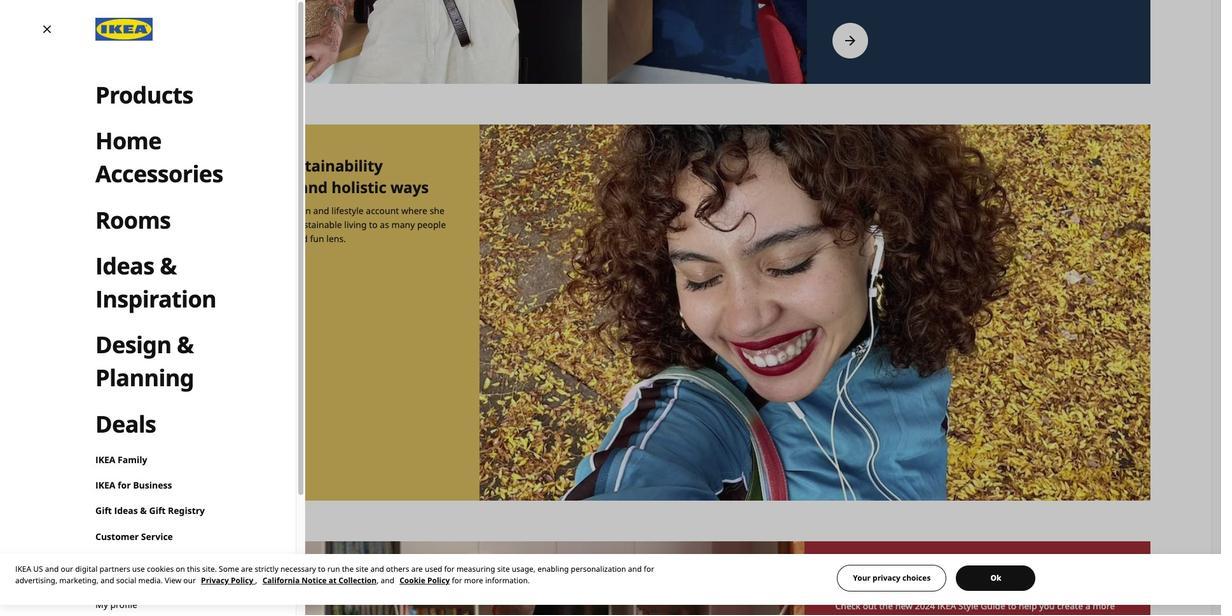 Task type: vqa. For each thing, say whether or not it's contained in the screenshot.
Customer Service button
yes



Task type: locate. For each thing, give the bounding box(es) containing it.
are
[[241, 564, 253, 575], [411, 564, 423, 575]]

1 horizontal spatial policy
[[427, 576, 450, 586]]

ok
[[991, 573, 1001, 584]]

gift
[[95, 505, 112, 517], [149, 505, 166, 517]]

0 horizontal spatial site
[[356, 564, 368, 575]]

ikea inside ikea us and our digital partners use cookies on this site. some are strictly necessary to run the site and others are used for measuring site usage, enabling personalization and for advertising, marketing, and social media. view our
[[15, 564, 31, 575]]

home
[[95, 125, 162, 157]]

0 horizontal spatial ,
[[255, 576, 257, 586]]

our up marketing,
[[61, 564, 73, 575]]

ikea for ikea food & swedish restaurant
[[95, 556, 115, 569]]

site
[[356, 564, 368, 575], [497, 564, 510, 575]]

for down ikea family
[[118, 480, 131, 492]]

your privacy choices
[[853, 573, 931, 584]]

policy down used
[[427, 576, 450, 586]]

deals
[[95, 409, 156, 440]]

, down strictly
[[255, 576, 257, 586]]

ikea left us
[[15, 564, 31, 575]]

site up privacy policy , california notice at collection , and cookie policy for more information.
[[356, 564, 368, 575]]

media.
[[138, 576, 163, 586]]

,
[[255, 576, 257, 586], [377, 576, 379, 586]]

1 horizontal spatial are
[[411, 564, 423, 575]]

deals button
[[95, 408, 275, 441]]

2 gift from the left
[[149, 505, 166, 517]]

privacy
[[201, 576, 229, 586]]

site.
[[202, 564, 217, 575]]

ideas up the inspiration
[[95, 250, 154, 282]]

ideas
[[95, 250, 154, 282], [114, 505, 138, 517]]

and right personalization
[[628, 564, 642, 575]]

1 horizontal spatial gift
[[149, 505, 166, 517]]

customer service
[[95, 531, 173, 543]]

0 horizontal spatial are
[[241, 564, 253, 575]]

digital
[[75, 564, 98, 575]]

1 site from the left
[[356, 564, 368, 575]]

collection
[[339, 576, 377, 586]]

cookies
[[147, 564, 174, 575]]

0 vertical spatial our
[[61, 564, 73, 575]]

1 vertical spatial our
[[183, 576, 196, 586]]

, left cookie
[[377, 576, 379, 586]]

are right some
[[241, 564, 253, 575]]

1 vertical spatial ideas
[[114, 505, 138, 517]]

used
[[425, 564, 442, 575]]

ok button
[[956, 566, 1036, 592]]

our
[[61, 564, 73, 575], [183, 576, 196, 586]]

customer service button
[[95, 531, 275, 544]]

our down this
[[183, 576, 196, 586]]

food
[[118, 556, 139, 569]]

0 horizontal spatial policy
[[231, 576, 253, 586]]

and down partners at the left bottom of page
[[100, 576, 114, 586]]

ideas down ikea for business
[[114, 505, 138, 517]]

inspiration
[[95, 284, 216, 315]]

my
[[95, 599, 108, 611]]

1 horizontal spatial ,
[[377, 576, 379, 586]]

policy down some
[[231, 576, 253, 586]]

view
[[165, 576, 181, 586]]

some
[[219, 564, 239, 575]]

planning
[[95, 363, 194, 394]]

0 horizontal spatial gift
[[95, 505, 112, 517]]

menu
[[73, 36, 97, 48]]

ikea logotype, go to start page image
[[95, 18, 153, 41]]

gift up service at left bottom
[[149, 505, 166, 517]]

2 are from the left
[[411, 564, 423, 575]]

& down business
[[140, 505, 147, 517]]

ikea family link
[[95, 454, 275, 467]]

1 horizontal spatial site
[[497, 564, 510, 575]]

&
[[160, 250, 177, 282], [177, 330, 194, 361], [140, 505, 147, 517], [142, 556, 148, 569]]

at
[[329, 576, 337, 586]]

privacy policy , california notice at collection , and cookie policy for more information.
[[201, 576, 530, 586]]

& up the inspiration
[[160, 250, 177, 282]]

personalization
[[571, 564, 626, 575]]

gift up "customer"
[[95, 505, 112, 517]]

accessories
[[95, 159, 223, 190]]

others
[[386, 564, 409, 575]]

ikea
[[95, 454, 115, 466], [95, 480, 115, 492], [95, 556, 115, 569], [15, 564, 31, 575]]

& right "food"
[[142, 556, 148, 569]]

ikea down ikea family
[[95, 480, 115, 492]]

products
[[95, 80, 193, 111]]

& inside ideas & inspiration
[[160, 250, 177, 282]]

ikea left the family
[[95, 454, 115, 466]]

design & planning button
[[95, 329, 275, 395]]

my profile
[[95, 599, 137, 611]]

0 vertical spatial ideas
[[95, 250, 154, 282]]

choices
[[903, 573, 931, 584]]

california
[[263, 576, 300, 586]]

and
[[45, 564, 59, 575], [370, 564, 384, 575], [628, 564, 642, 575], [100, 576, 114, 586], [381, 576, 394, 586]]

ikea food & swedish restaurant link
[[95, 556, 275, 569]]

privacy policy link
[[201, 576, 255, 586]]

1 are from the left
[[241, 564, 253, 575]]

policy
[[231, 576, 253, 586], [427, 576, 450, 586]]

ikea family
[[95, 454, 147, 466]]

& right design
[[177, 330, 194, 361]]

use
[[132, 564, 145, 575]]

ikea left "food"
[[95, 556, 115, 569]]

run
[[327, 564, 340, 575]]

swedish
[[151, 556, 187, 569]]

0 horizontal spatial our
[[61, 564, 73, 575]]

1 horizontal spatial our
[[183, 576, 196, 586]]

site up information.
[[497, 564, 510, 575]]

your privacy choices button
[[837, 565, 947, 592]]

advertising,
[[15, 576, 57, 586]]

restaurant
[[189, 556, 237, 569]]

ikea for ikea family
[[95, 454, 115, 466]]

for
[[118, 480, 131, 492], [444, 564, 455, 575], [644, 564, 654, 575], [452, 576, 462, 586]]

home accessories button
[[95, 125, 275, 191]]

ideas inside ideas & inspiration
[[95, 250, 154, 282]]

design
[[95, 330, 171, 361]]

are up cookie
[[411, 564, 423, 575]]

on
[[176, 564, 185, 575]]



Task type: describe. For each thing, give the bounding box(es) containing it.
home accessories
[[95, 125, 223, 190]]

for left "more"
[[452, 576, 462, 586]]

1 gift from the left
[[95, 505, 112, 517]]

rooms button
[[95, 204, 275, 237]]

& inside gift ideas & gift registry button
[[140, 505, 147, 517]]

information.
[[485, 576, 530, 586]]

2 policy from the left
[[427, 576, 450, 586]]

to
[[318, 564, 325, 575]]

and up privacy policy , california notice at collection , and cookie policy for more information.
[[370, 564, 384, 575]]

rooms
[[95, 205, 171, 236]]

gift ideas & gift registry button
[[95, 505, 275, 518]]

notice
[[302, 576, 327, 586]]

privacy
[[873, 573, 901, 584]]

necessary
[[280, 564, 316, 575]]

california notice at collection link
[[263, 576, 377, 586]]

& inside design & planning
[[177, 330, 194, 361]]

ikea for ikea us and our digital partners use cookies on this site. some are strictly necessary to run the site and others are used for measuring site usage, enabling personalization and for advertising, marketing, and social media. view our
[[15, 564, 31, 575]]

and down others
[[381, 576, 394, 586]]

profile
[[110, 599, 137, 611]]

ikea for business link
[[95, 480, 275, 493]]

design & planning
[[95, 330, 194, 394]]

partners
[[99, 564, 130, 575]]

ikea for business
[[95, 480, 172, 492]]

ikea food & swedish restaurant
[[95, 556, 237, 569]]

& inside ikea food & swedish restaurant link
[[142, 556, 148, 569]]

ikea for ikea for business
[[95, 480, 115, 492]]

measuring
[[457, 564, 495, 575]]

2 , from the left
[[377, 576, 379, 586]]

registry
[[168, 505, 205, 517]]

this
[[187, 564, 200, 575]]

ideas inside gift ideas & gift registry button
[[114, 505, 138, 517]]

family
[[118, 454, 147, 466]]

1 , from the left
[[255, 576, 257, 586]]

ideas & inspiration link
[[95, 250, 275, 316]]

products button
[[95, 79, 275, 112]]

customer
[[95, 531, 139, 543]]

my profile link
[[95, 595, 275, 616]]

social
[[116, 576, 136, 586]]

the
[[342, 564, 354, 575]]

cookie policy link
[[400, 576, 450, 586]]

1 policy from the left
[[231, 576, 253, 586]]

cookie
[[400, 576, 425, 586]]

enabling
[[538, 564, 569, 575]]

us
[[33, 564, 43, 575]]

more
[[464, 576, 483, 586]]

marketing,
[[59, 576, 99, 586]]

service
[[141, 531, 173, 543]]

for right used
[[444, 564, 455, 575]]

menu button
[[73, 35, 97, 49]]

and right us
[[45, 564, 59, 575]]

business
[[133, 480, 172, 492]]

your
[[853, 573, 871, 584]]

gift ideas & gift registry
[[95, 505, 205, 517]]

usage,
[[512, 564, 536, 575]]

ikea us and our digital partners use cookies on this site. some are strictly necessary to run the site and others are used for measuring site usage, enabling personalization and for advertising, marketing, and social media. view our
[[15, 564, 654, 586]]

for right personalization
[[644, 564, 654, 575]]

2 site from the left
[[497, 564, 510, 575]]

strictly
[[255, 564, 278, 575]]

ideas & inspiration
[[95, 250, 216, 315]]



